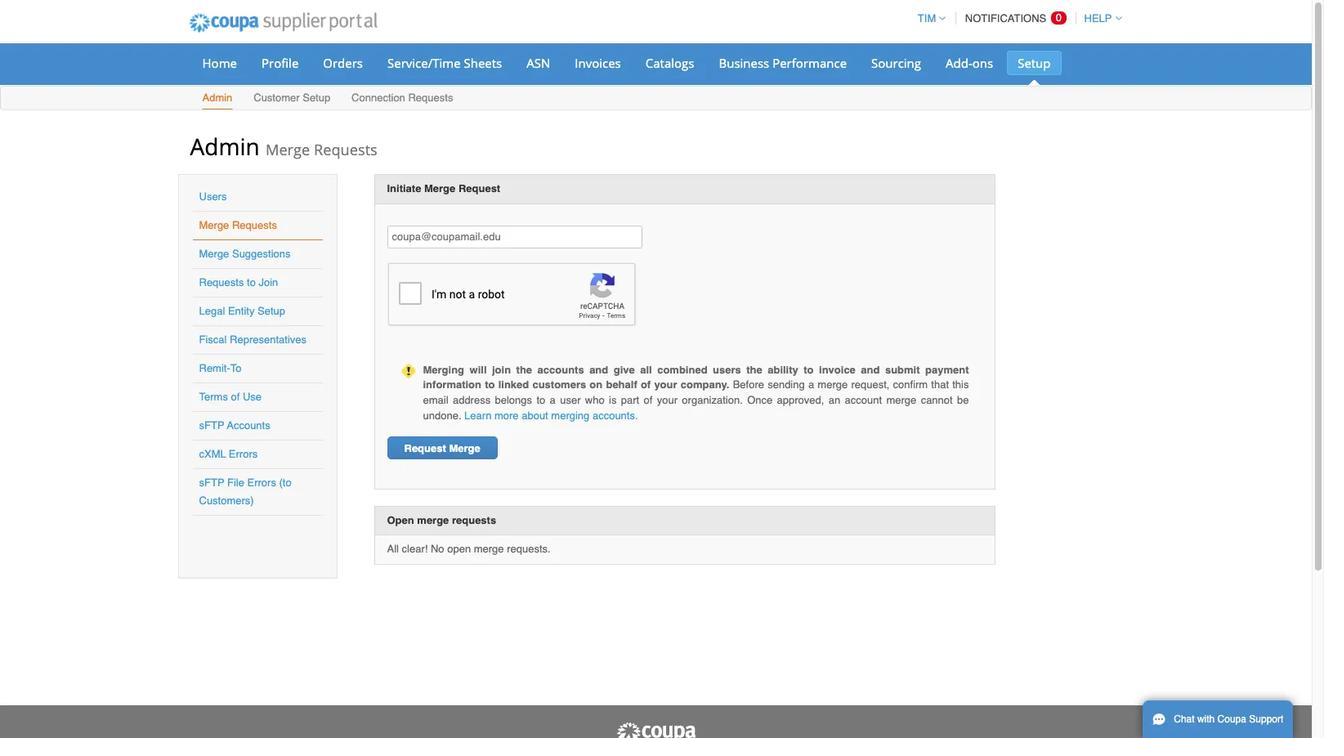 Task type: describe. For each thing, give the bounding box(es) containing it.
payment
[[925, 364, 969, 376]]

(to
[[279, 477, 292, 489]]

errors inside sftp file errors (to customers)
[[247, 477, 276, 489]]

profile
[[262, 55, 299, 71]]

cxml errors
[[199, 448, 258, 460]]

2 vertical spatial setup
[[257, 305, 285, 317]]

request merge
[[404, 442, 480, 454]]

sftp accounts link
[[199, 419, 270, 432]]

requests inside admin merge requests
[[314, 140, 377, 159]]

confirm
[[893, 379, 928, 391]]

sftp file errors (to customers)
[[199, 477, 292, 507]]

accounts
[[227, 419, 270, 432]]

no
[[431, 543, 444, 555]]

0 vertical spatial coupa supplier portal image
[[178, 2, 388, 43]]

entity
[[228, 305, 255, 317]]

0 vertical spatial setup
[[1018, 55, 1051, 71]]

on
[[590, 379, 603, 391]]

undone.
[[423, 409, 461, 421]]

admin link
[[201, 88, 233, 110]]

chat with coupa support button
[[1143, 700, 1293, 738]]

of inside before sending a merge request, confirm that this email address belongs to a user who is part of your organization. once approved, an account merge cannot be undone.
[[644, 394, 653, 406]]

merge for request
[[449, 442, 480, 454]]

cxml errors link
[[199, 448, 258, 460]]

requests up suggestions
[[232, 219, 277, 231]]

merge for initiate
[[424, 182, 455, 195]]

before sending a merge request, confirm that this email address belongs to a user who is part of your organization. once approved, an account merge cannot be undone.
[[423, 379, 969, 421]]

legal
[[199, 305, 225, 317]]

merge for admin
[[266, 140, 310, 159]]

requests.
[[507, 543, 551, 555]]

sheets
[[464, 55, 502, 71]]

customer
[[254, 92, 300, 104]]

approved,
[[777, 394, 824, 406]]

1 horizontal spatial request
[[458, 182, 500, 195]]

with
[[1197, 714, 1215, 725]]

address
[[453, 394, 491, 406]]

requests down "service/time"
[[408, 92, 453, 104]]

learn more about merging accounts.
[[464, 409, 638, 421]]

this
[[952, 379, 969, 391]]

terms of use link
[[199, 391, 262, 403]]

merge right open
[[474, 543, 504, 555]]

sourcing
[[871, 55, 921, 71]]

connection
[[352, 92, 405, 104]]

join
[[259, 276, 278, 289]]

asn link
[[516, 51, 561, 75]]

sftp accounts
[[199, 419, 270, 432]]

that
[[931, 379, 949, 391]]

add-ons
[[946, 55, 993, 71]]

to right ability
[[804, 364, 814, 376]]

orders
[[323, 55, 363, 71]]

requests to join link
[[199, 276, 278, 289]]

service/time sheets
[[387, 55, 502, 71]]

notifications 0
[[965, 11, 1062, 25]]

ability
[[768, 364, 798, 376]]

accounts
[[537, 364, 584, 376]]

customer setup
[[254, 92, 330, 104]]

setup link
[[1007, 51, 1061, 75]]

1 the from the left
[[516, 364, 532, 376]]

connection requests link
[[351, 88, 454, 110]]

sftp for sftp accounts
[[199, 419, 224, 432]]

clear!
[[402, 543, 428, 555]]

merge requests link
[[199, 219, 277, 231]]

remit-to link
[[199, 362, 242, 374]]

join
[[492, 364, 511, 376]]

organization.
[[682, 394, 743, 406]]

terms of use
[[199, 391, 262, 403]]

admin merge requests
[[190, 131, 377, 162]]

0 vertical spatial errors
[[229, 448, 258, 460]]

initiate merge request
[[387, 182, 500, 195]]

belongs
[[495, 394, 532, 406]]

add-ons link
[[935, 51, 1004, 75]]

coupa@coupamail.edu text field
[[387, 226, 642, 249]]

open
[[447, 543, 471, 555]]

merge suggestions link
[[199, 248, 291, 260]]

users
[[199, 190, 227, 203]]

to left 'join'
[[247, 276, 256, 289]]

catalogs
[[646, 55, 694, 71]]

add-
[[946, 55, 972, 71]]

combined
[[657, 364, 707, 376]]

notifications
[[965, 12, 1046, 25]]

more
[[494, 409, 519, 421]]

your inside before sending a merge request, confirm that this email address belongs to a user who is part of your organization. once approved, an account merge cannot be undone.
[[657, 394, 678, 406]]

0
[[1056, 11, 1062, 24]]

customer setup link
[[253, 88, 331, 110]]

remit-to
[[199, 362, 242, 374]]

information
[[423, 379, 481, 391]]

performance
[[773, 55, 847, 71]]

cxml
[[199, 448, 226, 460]]

setup inside 'link'
[[303, 92, 330, 104]]



Task type: locate. For each thing, give the bounding box(es) containing it.
0 vertical spatial a
[[808, 379, 814, 391]]

all
[[640, 364, 652, 376]]

merge up no
[[417, 514, 449, 526]]

1 vertical spatial your
[[657, 394, 678, 406]]

home link
[[192, 51, 248, 75]]

an
[[829, 394, 840, 406]]

users
[[713, 364, 741, 376]]

0 horizontal spatial setup
[[257, 305, 285, 317]]

admin down "admin" link
[[190, 131, 260, 162]]

requests
[[408, 92, 453, 104], [314, 140, 377, 159], [232, 219, 277, 231], [199, 276, 244, 289]]

1 vertical spatial errors
[[247, 477, 276, 489]]

fiscal
[[199, 333, 227, 346]]

coupa
[[1217, 714, 1246, 725]]

sending
[[768, 379, 805, 391]]

0 vertical spatial request
[[458, 182, 500, 195]]

use
[[243, 391, 262, 403]]

merge requests
[[199, 219, 277, 231]]

of right part
[[644, 394, 653, 406]]

request inside "button"
[[404, 442, 446, 454]]

submit
[[885, 364, 920, 376]]

business performance
[[719, 55, 847, 71]]

user
[[560, 394, 581, 406]]

2 horizontal spatial setup
[[1018, 55, 1051, 71]]

legal entity setup link
[[199, 305, 285, 317]]

1 sftp from the top
[[199, 419, 224, 432]]

requests up legal
[[199, 276, 244, 289]]

1 vertical spatial sftp
[[199, 477, 224, 489]]

suggestions
[[232, 248, 291, 260]]

accounts.
[[592, 409, 638, 421]]

1 horizontal spatial setup
[[303, 92, 330, 104]]

and up "request,"
[[861, 364, 880, 376]]

will
[[470, 364, 487, 376]]

coupa supplier portal image
[[178, 2, 388, 43], [615, 722, 697, 738]]

service/time sheets link
[[377, 51, 513, 75]]

of
[[641, 379, 651, 391], [231, 391, 240, 403], [644, 394, 653, 406]]

ons
[[972, 55, 993, 71]]

of inside merging will join the accounts and give all combined users the ability to invoice and submit payment information to linked customers on behalf of your company.
[[641, 379, 651, 391]]

a up approved,
[[808, 379, 814, 391]]

is
[[609, 394, 617, 406]]

errors
[[229, 448, 258, 460], [247, 477, 276, 489]]

initiate
[[387, 182, 421, 195]]

business performance link
[[708, 51, 857, 75]]

setup
[[1018, 55, 1051, 71], [303, 92, 330, 104], [257, 305, 285, 317]]

customers)
[[199, 494, 254, 507]]

sftp up cxml
[[199, 419, 224, 432]]

merge inside the "request merge" "button"
[[449, 442, 480, 454]]

chat with coupa support
[[1174, 714, 1283, 725]]

merge down confirm
[[886, 394, 916, 406]]

0 horizontal spatial and
[[589, 364, 608, 376]]

errors left (to
[[247, 477, 276, 489]]

tim
[[918, 12, 936, 25]]

merge down customer setup 'link'
[[266, 140, 310, 159]]

learn
[[464, 409, 492, 421]]

merge inside admin merge requests
[[266, 140, 310, 159]]

part
[[621, 394, 639, 406]]

2 and from the left
[[861, 364, 880, 376]]

merge suggestions
[[199, 248, 291, 260]]

2 sftp from the top
[[199, 477, 224, 489]]

merging
[[423, 364, 464, 376]]

help link
[[1077, 12, 1122, 25]]

1 vertical spatial setup
[[303, 92, 330, 104]]

and
[[589, 364, 608, 376], [861, 364, 880, 376]]

1 horizontal spatial the
[[746, 364, 762, 376]]

merge down learn
[[449, 442, 480, 454]]

0 vertical spatial your
[[654, 379, 677, 391]]

remit-
[[199, 362, 230, 374]]

merge up the an
[[818, 379, 848, 391]]

learn more about merging accounts. link
[[464, 409, 638, 421]]

1 horizontal spatial a
[[808, 379, 814, 391]]

a
[[808, 379, 814, 391], [550, 394, 556, 406]]

all clear! no open merge requests.
[[387, 543, 551, 555]]

request
[[458, 182, 500, 195], [404, 442, 446, 454]]

home
[[202, 55, 237, 71]]

be
[[957, 394, 969, 406]]

navigation
[[910, 2, 1122, 34]]

admin for admin merge requests
[[190, 131, 260, 162]]

request down undone.
[[404, 442, 446, 454]]

invoice
[[819, 364, 856, 376]]

0 vertical spatial sftp
[[199, 419, 224, 432]]

admin down home in the top left of the page
[[202, 92, 232, 104]]

about
[[522, 409, 548, 421]]

to
[[230, 362, 242, 374]]

admin
[[202, 92, 232, 104], [190, 131, 260, 162]]

merging
[[551, 409, 590, 421]]

0 horizontal spatial the
[[516, 364, 532, 376]]

email
[[423, 394, 448, 406]]

requests to join
[[199, 276, 278, 289]]

to down the join
[[485, 379, 495, 391]]

sftp file errors (to customers) link
[[199, 477, 292, 507]]

sftp for sftp file errors (to customers)
[[199, 477, 224, 489]]

users link
[[199, 190, 227, 203]]

setup down 'join'
[[257, 305, 285, 317]]

0 horizontal spatial coupa supplier portal image
[[178, 2, 388, 43]]

representatives
[[230, 333, 306, 346]]

who
[[585, 394, 605, 406]]

open
[[387, 514, 414, 526]]

asn
[[527, 55, 550, 71]]

requests
[[452, 514, 496, 526]]

requests down connection at the top left
[[314, 140, 377, 159]]

the up before
[[746, 364, 762, 376]]

0 horizontal spatial request
[[404, 442, 446, 454]]

0 vertical spatial admin
[[202, 92, 232, 104]]

2 the from the left
[[746, 364, 762, 376]]

request up coupa@coupamail.edu text field
[[458, 182, 500, 195]]

before
[[733, 379, 764, 391]]

give
[[614, 364, 635, 376]]

of down all
[[641, 379, 651, 391]]

merge right initiate
[[424, 182, 455, 195]]

tim link
[[910, 12, 946, 25]]

to up about
[[536, 394, 545, 406]]

help
[[1084, 12, 1112, 25]]

orders link
[[312, 51, 374, 75]]

your inside merging will join the accounts and give all combined users the ability to invoice and submit payment information to linked customers on behalf of your company.
[[654, 379, 677, 391]]

behalf
[[606, 379, 637, 391]]

merge
[[818, 379, 848, 391], [886, 394, 916, 406], [417, 514, 449, 526], [474, 543, 504, 555]]

1 vertical spatial a
[[550, 394, 556, 406]]

1 vertical spatial request
[[404, 442, 446, 454]]

merge down 'merge requests'
[[199, 248, 229, 260]]

0 horizontal spatial a
[[550, 394, 556, 406]]

to inside before sending a merge request, confirm that this email address belongs to a user who is part of your organization. once approved, an account merge cannot be undone.
[[536, 394, 545, 406]]

customers
[[532, 379, 586, 391]]

sftp inside sftp file errors (to customers)
[[199, 477, 224, 489]]

merge down users link
[[199, 219, 229, 231]]

sftp up customers)
[[199, 477, 224, 489]]

to
[[247, 276, 256, 289], [804, 364, 814, 376], [485, 379, 495, 391], [536, 394, 545, 406]]

1 horizontal spatial and
[[861, 364, 880, 376]]

fiscal representatives link
[[199, 333, 306, 346]]

1 vertical spatial coupa supplier portal image
[[615, 722, 697, 738]]

a up learn more about merging accounts. link
[[550, 394, 556, 406]]

1 vertical spatial admin
[[190, 131, 260, 162]]

request merge button
[[387, 437, 498, 459]]

setup down notifications 0
[[1018, 55, 1051, 71]]

the
[[516, 364, 532, 376], [746, 364, 762, 376]]

navigation containing notifications 0
[[910, 2, 1122, 34]]

1 horizontal spatial coupa supplier portal image
[[615, 722, 697, 738]]

setup right 'customer'
[[303, 92, 330, 104]]

cannot
[[921, 394, 953, 406]]

file
[[227, 477, 244, 489]]

of left use
[[231, 391, 240, 403]]

admin for admin
[[202, 92, 232, 104]]

and up on at the left bottom of the page
[[589, 364, 608, 376]]

1 and from the left
[[589, 364, 608, 376]]

the up linked
[[516, 364, 532, 376]]

invoices link
[[564, 51, 632, 75]]

errors down accounts
[[229, 448, 258, 460]]

all
[[387, 543, 399, 555]]

request,
[[851, 379, 890, 391]]



Task type: vqa. For each thing, say whether or not it's contained in the screenshot.
Learning
no



